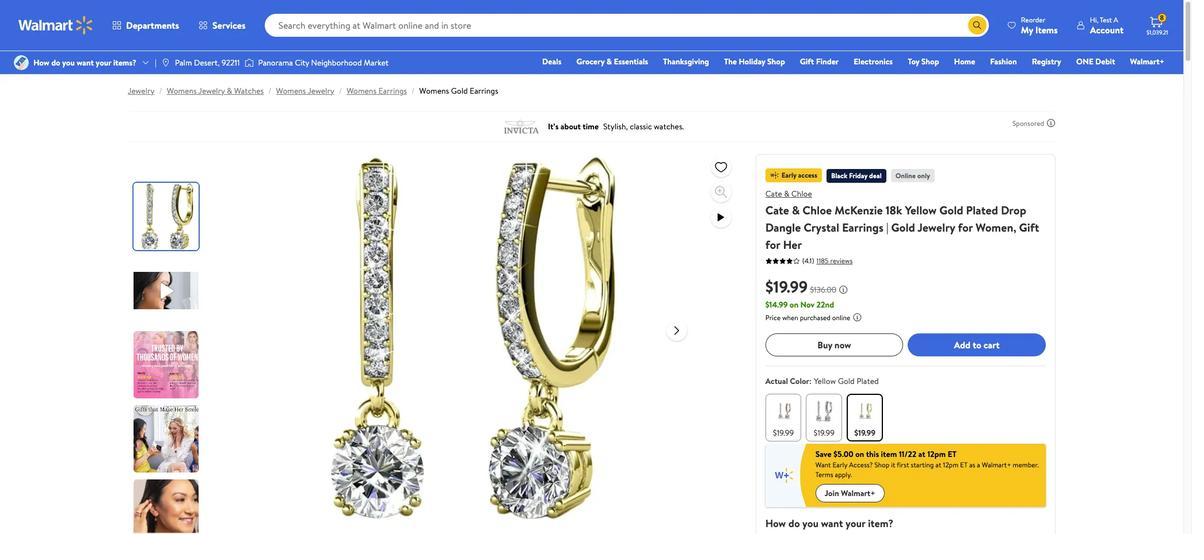 Task type: locate. For each thing, give the bounding box(es) containing it.
2 horizontal spatial $19.99 button
[[847, 394, 883, 442]]

debit
[[1096, 56, 1116, 67]]

1 horizontal spatial plated
[[966, 203, 999, 218]]

0 horizontal spatial on
[[790, 299, 799, 311]]

yellow right ":"
[[814, 376, 836, 388]]

want left "items?"
[[77, 57, 94, 68]]

0 horizontal spatial how
[[33, 57, 49, 68]]

early right want
[[833, 461, 848, 470]]

grocery
[[577, 56, 605, 67]]

thanksgiving link
[[658, 55, 715, 68]]

| down 18k
[[887, 220, 889, 236]]

3 womens from the left
[[347, 85, 377, 97]]

add
[[954, 339, 971, 352]]

1 womens from the left
[[167, 85, 197, 97]]

2 vertical spatial walmart+
[[841, 488, 876, 500]]

0 horizontal spatial your
[[96, 57, 111, 68]]

1 vertical spatial do
[[789, 517, 800, 531]]

departments
[[126, 19, 179, 32]]

walmart+ down 'apply.'
[[841, 488, 876, 500]]

how do you want your items?
[[33, 57, 136, 68]]

your for item?
[[846, 517, 866, 531]]

how down walmart image
[[33, 57, 49, 68]]

/
[[159, 85, 162, 97], [268, 85, 272, 97], [339, 85, 342, 97], [412, 85, 415, 97]]

learn more about strikethrough prices image
[[839, 286, 848, 295]]

jewelry link
[[128, 85, 155, 97]]

cate & chloe mckenzie 18k yellow gold plated drop dangle crystal earrings | gold jewelry for women, gift for her - image 1 of 10 image
[[134, 183, 201, 250]]

$19.99 up walmart plus image
[[773, 428, 794, 439]]

online
[[833, 313, 851, 323]]

1 horizontal spatial $19.99 button
[[806, 394, 843, 442]]

sponsored
[[1013, 118, 1045, 128]]

0 vertical spatial early
[[782, 170, 797, 180]]

online
[[896, 171, 916, 181]]

cate & chloe mckenzie 18k yellow gold plated drop dangle crystal earrings | gold jewelry for women, gift for her - image 5 of 10 image
[[134, 480, 201, 535]]

$19.99 button
[[766, 394, 802, 442], [806, 394, 843, 442], [847, 394, 883, 442]]

join walmart+ link
[[816, 485, 885, 503]]

1 vertical spatial cate
[[766, 203, 790, 218]]

grocery & essentials
[[577, 56, 648, 67]]

1 horizontal spatial how
[[766, 517, 786, 531]]

reorder
[[1021, 15, 1046, 24]]

0 horizontal spatial shop
[[768, 56, 785, 67]]

0 horizontal spatial walmart+
[[841, 488, 876, 500]]

gift finder link
[[795, 55, 844, 68]]

on left "nov"
[[790, 299, 799, 311]]

to
[[973, 339, 982, 352]]

cate down early access
[[766, 188, 782, 200]]

toy shop
[[908, 56, 940, 67]]

0 vertical spatial chloe
[[792, 188, 812, 200]]

0 horizontal spatial you
[[62, 57, 75, 68]]

plated up women,
[[966, 203, 999, 218]]

0 horizontal spatial plated
[[857, 376, 879, 388]]

1 vertical spatial you
[[803, 517, 819, 531]]

walmart+ inside 'save $5.00 on this item 11/22 at 12pm et want early access? shop it first starting at 12pm et as a walmart+ member. terms apply.'
[[982, 461, 1012, 470]]

$19.99 button down actual
[[766, 394, 802, 442]]

hi, test a account
[[1090, 15, 1124, 36]]

0 vertical spatial gift
[[800, 56, 814, 67]]

0 vertical spatial plated
[[966, 203, 999, 218]]

grocery & essentials link
[[572, 55, 654, 68]]

$19.99 button up save
[[806, 394, 843, 442]]

12pm left as
[[943, 461, 959, 470]]

0 vertical spatial you
[[62, 57, 75, 68]]

thanksgiving
[[663, 56, 709, 67]]

 image right 92211
[[244, 57, 254, 69]]

gift down drop
[[1020, 220, 1040, 236]]

2 horizontal spatial earrings
[[842, 220, 884, 236]]

|
[[155, 57, 157, 68], [887, 220, 889, 236]]

dangle
[[766, 220, 801, 236]]

1 horizontal spatial your
[[846, 517, 866, 531]]

do down walmart image
[[51, 57, 60, 68]]

plated inside cate & chloe cate & chloe mckenzie 18k yellow gold plated drop dangle crystal earrings | gold jewelry for women, gift for her
[[966, 203, 999, 218]]

zoom image modal image
[[714, 185, 728, 199]]

1 vertical spatial how
[[766, 517, 786, 531]]

a
[[1114, 15, 1119, 24]]

registry link
[[1027, 55, 1067, 68]]

1 horizontal spatial do
[[789, 517, 800, 531]]

early access
[[782, 170, 818, 180]]

legal information image
[[853, 313, 862, 322]]

cate & chloe cate & chloe mckenzie 18k yellow gold plated drop dangle crystal earrings | gold jewelry for women, gift for her
[[766, 188, 1040, 253]]

want down join on the bottom right
[[821, 517, 843, 531]]

$19.99 up this
[[855, 428, 876, 439]]

womens jewelry & watches link
[[167, 85, 264, 97]]

/ right womens earrings link
[[412, 85, 415, 97]]

2 horizontal spatial walmart+
[[1131, 56, 1165, 67]]

womens down market
[[347, 85, 377, 97]]

1 horizontal spatial on
[[856, 449, 864, 461]]

0 vertical spatial cate
[[766, 188, 782, 200]]

2 womens from the left
[[276, 85, 306, 97]]

toy
[[908, 56, 920, 67]]

walmart+ right a
[[982, 461, 1012, 470]]

0 vertical spatial do
[[51, 57, 60, 68]]

color
[[790, 376, 810, 388]]

yellow right 18k
[[905, 203, 937, 218]]

apply.
[[835, 470, 852, 480]]

save $5.00 on this item 11/22 at 12pm et element
[[816, 449, 957, 461]]

18k
[[886, 203, 903, 218]]

only
[[918, 171, 931, 181]]

first
[[897, 461, 909, 470]]

womens jewelry link
[[276, 85, 334, 97]]

1185
[[817, 256, 829, 266]]

et
[[948, 449, 957, 461], [960, 461, 968, 470]]

/ right jewelry link
[[159, 85, 162, 97]]

purchased
[[800, 313, 831, 323]]

1185 reviews link
[[815, 256, 853, 266]]

shop inside 'save $5.00 on this item 11/22 at 12pm et want early access? shop it first starting at 12pm et as a walmart+ member. terms apply.'
[[875, 461, 890, 470]]

how down walmart plus image
[[766, 517, 786, 531]]

1 horizontal spatial shop
[[875, 461, 890, 470]]

account
[[1090, 23, 1124, 36]]

1 vertical spatial gift
[[1020, 220, 1040, 236]]

departments button
[[102, 12, 189, 39]]

when
[[783, 313, 799, 323]]

0 horizontal spatial et
[[948, 449, 957, 461]]

one debit link
[[1071, 55, 1121, 68]]

earrings
[[379, 85, 407, 97], [470, 85, 498, 97], [842, 220, 884, 236]]

market
[[364, 57, 389, 68]]

deals
[[542, 56, 562, 67]]

shop inside the holiday shop link
[[768, 56, 785, 67]]

terms
[[816, 470, 834, 480]]

1 horizontal spatial  image
[[161, 58, 170, 67]]

4 womens from the left
[[419, 85, 449, 97]]

1 vertical spatial your
[[846, 517, 866, 531]]

you down join walmart+ link
[[803, 517, 819, 531]]

buy now
[[818, 339, 851, 352]]

services button
[[189, 12, 255, 39]]

early up cate & chloe link
[[782, 170, 797, 180]]

essentials
[[614, 56, 648, 67]]

1 vertical spatial walmart+
[[982, 461, 1012, 470]]

plated down the buy now button
[[857, 376, 879, 388]]

your left the item?
[[846, 517, 866, 531]]

1 horizontal spatial early
[[833, 461, 848, 470]]

0 horizontal spatial want
[[77, 57, 94, 68]]

0 horizontal spatial early
[[782, 170, 797, 180]]

0 horizontal spatial $19.99 button
[[766, 394, 802, 442]]

0 vertical spatial on
[[790, 299, 799, 311]]

1 horizontal spatial want
[[821, 517, 843, 531]]

1 vertical spatial |
[[887, 220, 889, 236]]

gift
[[800, 56, 814, 67], [1020, 220, 1040, 236]]

walmart+ down the $1,039.21
[[1131, 56, 1165, 67]]

1 horizontal spatial walmart+
[[982, 461, 1012, 470]]

cate up dangle
[[766, 203, 790, 218]]

add to cart button
[[908, 334, 1046, 357]]

1 horizontal spatial yellow
[[905, 203, 937, 218]]

0 horizontal spatial  image
[[14, 55, 29, 70]]

black friday deal
[[832, 171, 882, 181]]

1 horizontal spatial earrings
[[470, 85, 498, 97]]

0 vertical spatial want
[[77, 57, 94, 68]]

shop left 'it'
[[875, 461, 890, 470]]

/ right watches
[[268, 85, 272, 97]]

yellow inside cate & chloe cate & chloe mckenzie 18k yellow gold plated drop dangle crystal earrings | gold jewelry for women, gift for her
[[905, 203, 937, 218]]

 image for palm
[[161, 58, 170, 67]]

womens down palm
[[167, 85, 197, 97]]

chloe up the crystal at the right top of page
[[803, 203, 832, 218]]

on
[[790, 299, 799, 311], [856, 449, 864, 461]]

shop right holiday
[[768, 56, 785, 67]]

electronics link
[[849, 55, 898, 68]]

1 vertical spatial for
[[766, 237, 781, 253]]

walmart image
[[18, 16, 93, 35]]

walmart+
[[1131, 56, 1165, 67], [982, 461, 1012, 470], [841, 488, 876, 500]]

walmart plus image
[[766, 445, 807, 508]]

1 vertical spatial early
[[833, 461, 848, 470]]

yellow
[[905, 203, 937, 218], [814, 376, 836, 388]]

you for how do you want your items?
[[62, 57, 75, 68]]

$14.99 on nov 22nd
[[766, 299, 834, 311]]

0 vertical spatial your
[[96, 57, 111, 68]]

& right grocery
[[607, 56, 612, 67]]

0 horizontal spatial do
[[51, 57, 60, 68]]

womens down "city"
[[276, 85, 306, 97]]

0 horizontal spatial |
[[155, 57, 157, 68]]

test
[[1100, 15, 1112, 24]]

$19.99 button up this
[[847, 394, 883, 442]]

&
[[607, 56, 612, 67], [227, 85, 232, 97], [784, 188, 790, 200], [792, 203, 800, 218]]

cate & chloe mckenzie 18k yellow gold plated drop dangle crystal earrings | gold jewelry for women, gift for her - image 2 of 10 image
[[134, 257, 201, 325]]

how
[[33, 57, 49, 68], [766, 517, 786, 531]]

for left her
[[766, 237, 781, 253]]

0 vertical spatial walmart+
[[1131, 56, 1165, 67]]

$19.99 up save
[[814, 428, 835, 439]]

1 horizontal spatial gift
[[1020, 220, 1040, 236]]

gift left finder
[[800, 56, 814, 67]]

 image down walmart image
[[14, 55, 29, 70]]

at
[[919, 449, 926, 461], [936, 461, 942, 470]]

jewelry down only
[[918, 220, 956, 236]]

shop right toy
[[922, 56, 940, 67]]

/ down neighborhood
[[339, 85, 342, 97]]

access?
[[849, 461, 873, 470]]

actual color : yellow gold plated
[[766, 376, 879, 388]]

you down walmart image
[[62, 57, 75, 68]]

the holiday shop
[[724, 56, 785, 67]]

how for how do you want your item?
[[766, 517, 786, 531]]

next media item image
[[670, 324, 684, 338]]

for left women,
[[958, 220, 973, 236]]

2 horizontal spatial  image
[[244, 57, 254, 69]]

3 $19.99 button from the left
[[847, 394, 883, 442]]

early
[[782, 170, 797, 180], [833, 461, 848, 470]]

at right starting
[[936, 461, 942, 470]]

$1,039.21
[[1147, 28, 1169, 36]]

1 horizontal spatial |
[[887, 220, 889, 236]]

gift inside cate & chloe cate & chloe mckenzie 18k yellow gold plated drop dangle crystal earrings | gold jewelry for women, gift for her
[[1020, 220, 1040, 236]]

22nd
[[817, 299, 834, 311]]

0 horizontal spatial yellow
[[814, 376, 836, 388]]

1 vertical spatial plated
[[857, 376, 879, 388]]

Search search field
[[265, 14, 989, 37]]

earrings inside cate & chloe cate & chloe mckenzie 18k yellow gold plated drop dangle crystal earrings | gold jewelry for women, gift for her
[[842, 220, 884, 236]]

do down walmart plus image
[[789, 517, 800, 531]]

home
[[954, 56, 976, 67]]

items?
[[113, 57, 136, 68]]

0 horizontal spatial at
[[919, 449, 926, 461]]

your
[[96, 57, 111, 68], [846, 517, 866, 531]]

cate
[[766, 188, 782, 200], [766, 203, 790, 218]]

1 vertical spatial want
[[821, 517, 843, 531]]

at right 11/22 at the bottom right of page
[[919, 449, 926, 461]]

$19.99 for first $19.99 button from the left
[[773, 428, 794, 439]]

12pm right 11/22 at the bottom right of page
[[928, 449, 946, 461]]

womens right womens earrings link
[[419, 85, 449, 97]]

your left "items?"
[[96, 57, 111, 68]]

0 vertical spatial |
[[155, 57, 157, 68]]

save
[[816, 449, 832, 461]]

1 horizontal spatial you
[[803, 517, 819, 531]]

chloe down early access
[[792, 188, 812, 200]]

0 vertical spatial how
[[33, 57, 49, 68]]

1 vertical spatial on
[[856, 449, 864, 461]]

 image
[[14, 55, 29, 70], [244, 57, 254, 69], [161, 58, 170, 67]]

shop inside toy shop link
[[922, 56, 940, 67]]

on left this
[[856, 449, 864, 461]]

gold
[[451, 85, 468, 97], [940, 203, 964, 218], [892, 220, 915, 236], [838, 376, 855, 388]]

 image left palm
[[161, 58, 170, 67]]

0 vertical spatial for
[[958, 220, 973, 236]]

fashion link
[[985, 55, 1023, 68]]

0 vertical spatial yellow
[[905, 203, 937, 218]]

2 horizontal spatial shop
[[922, 56, 940, 67]]

for
[[958, 220, 973, 236], [766, 237, 781, 253]]

| left palm
[[155, 57, 157, 68]]



Task type: vqa. For each thing, say whether or not it's contained in the screenshot.
plus Icon
no



Task type: describe. For each thing, give the bounding box(es) containing it.
cate & chloe mckenzie 18k yellow gold plated drop dangle crystal earrings | gold jewelry for women, gift for her - image 4 of 10 image
[[134, 406, 201, 473]]

panorama
[[258, 57, 293, 68]]

1 cate from the top
[[766, 188, 782, 200]]

buy now button
[[766, 334, 904, 357]]

$19.99 up $14.99 in the bottom of the page
[[766, 276, 808, 298]]

mckenzie
[[835, 203, 883, 218]]

price
[[766, 313, 781, 323]]

1 horizontal spatial at
[[936, 461, 942, 470]]

0 horizontal spatial earrings
[[379, 85, 407, 97]]

the holiday shop link
[[719, 55, 791, 68]]

save $5.00 on this item 11/22 at 12pm et want early access? shop it first starting at 12pm et as a walmart+ member. terms apply.
[[816, 449, 1039, 480]]

$136.00
[[810, 284, 837, 296]]

items
[[1036, 23, 1058, 36]]

1 horizontal spatial for
[[958, 220, 973, 236]]

& down cate & chloe link
[[792, 203, 800, 218]]

neighborhood
[[311, 57, 362, 68]]

actual
[[766, 376, 788, 388]]

women,
[[976, 220, 1017, 236]]

8
[[1160, 13, 1164, 23]]

& left watches
[[227, 85, 232, 97]]

one debit
[[1077, 56, 1116, 67]]

view video image
[[714, 211, 728, 225]]

1 vertical spatial chloe
[[803, 203, 832, 218]]

access
[[798, 170, 818, 180]]

join walmart+
[[825, 488, 876, 500]]

want
[[816, 461, 831, 470]]

one
[[1077, 56, 1094, 67]]

(4.1) 1185 reviews
[[803, 256, 853, 266]]

black
[[832, 171, 848, 181]]

panorama city neighborhood market
[[258, 57, 389, 68]]

finder
[[816, 56, 839, 67]]

toy shop link
[[903, 55, 945, 68]]

how do you want your item?
[[766, 517, 894, 531]]

join
[[825, 488, 839, 500]]

cate & chloe mckenzie 18k yellow gold plated drop dangle crystal earrings | gold jewelry for women, gift for her - image 3 of 10 image
[[134, 332, 201, 399]]

it
[[891, 461, 896, 470]]

$19.99 for 1st $19.99 button from right
[[855, 428, 876, 439]]

jewelry down "items?"
[[128, 85, 155, 97]]

$19.99 for second $19.99 button
[[814, 428, 835, 439]]

the
[[724, 56, 737, 67]]

1 horizontal spatial et
[[960, 461, 968, 470]]

this
[[866, 449, 879, 461]]

jewelry down panorama city neighborhood market
[[308, 85, 334, 97]]

11/22
[[899, 449, 917, 461]]

 image for panorama
[[244, 57, 254, 69]]

want for items?
[[77, 57, 94, 68]]

0 horizontal spatial gift
[[800, 56, 814, 67]]

palm
[[175, 57, 192, 68]]

deal
[[870, 171, 882, 181]]

fashion
[[991, 56, 1017, 67]]

hi,
[[1090, 15, 1099, 24]]

starting
[[911, 461, 934, 470]]

womens gold earrings link
[[419, 85, 498, 97]]

my
[[1021, 23, 1034, 36]]

2 / from the left
[[268, 85, 272, 97]]

| inside cate & chloe cate & chloe mckenzie 18k yellow gold plated drop dangle crystal earrings | gold jewelry for women, gift for her
[[887, 220, 889, 236]]

92211
[[222, 57, 240, 68]]

jewelry inside cate & chloe cate & chloe mckenzie 18k yellow gold plated drop dangle crystal earrings | gold jewelry for women, gift for her
[[918, 220, 956, 236]]

search icon image
[[973, 21, 982, 30]]

nov
[[801, 299, 815, 311]]

member.
[[1013, 461, 1039, 470]]

online only
[[896, 171, 931, 181]]

do for how do you want your items?
[[51, 57, 60, 68]]

now
[[835, 339, 851, 352]]

Walmart Site-Wide search field
[[265, 14, 989, 37]]

as
[[970, 461, 976, 470]]

reorder my items
[[1021, 15, 1058, 36]]

ad disclaimer and feedback for skylinedisplayad image
[[1047, 119, 1056, 128]]

her
[[783, 237, 802, 253]]

drop
[[1001, 203, 1027, 218]]

item
[[881, 449, 897, 461]]

do for how do you want your item?
[[789, 517, 800, 531]]

cart
[[984, 339, 1000, 352]]

1 $19.99 button from the left
[[766, 394, 802, 442]]

1 vertical spatial yellow
[[814, 376, 836, 388]]

$5.00
[[834, 449, 854, 461]]

actual color list
[[763, 392, 1049, 445]]

& down early access
[[784, 188, 790, 200]]

your for items?
[[96, 57, 111, 68]]

2 $19.99 button from the left
[[806, 394, 843, 442]]

0 horizontal spatial for
[[766, 237, 781, 253]]

electronics
[[854, 56, 893, 67]]

how for how do you want your items?
[[33, 57, 49, 68]]

clear search field text image
[[955, 20, 964, 30]]

8 $1,039.21
[[1147, 13, 1169, 36]]

on inside 'save $5.00 on this item 11/22 at 12pm et want early access? shop it first starting at 12pm et as a walmart+ member. terms apply.'
[[856, 449, 864, 461]]

want for item?
[[821, 517, 843, 531]]

you for how do you want your item?
[[803, 517, 819, 531]]

city
[[295, 57, 309, 68]]

jewelry down palm desert, 92211
[[198, 85, 225, 97]]

add to favorites list, cate & chloe mckenzie 18k yellow gold plated drop dangle crystal earrings | gold jewelry for women, gift for her image
[[714, 160, 728, 174]]

 image for how
[[14, 55, 29, 70]]

friday
[[849, 171, 868, 181]]

holiday
[[739, 56, 766, 67]]

watches
[[234, 85, 264, 97]]

item?
[[868, 517, 894, 531]]

palm desert, 92211
[[175, 57, 240, 68]]

walmart+ link
[[1125, 55, 1170, 68]]

1 / from the left
[[159, 85, 162, 97]]

early inside 'save $5.00 on this item 11/22 at 12pm et want early access? shop it first starting at 12pm et as a walmart+ member. terms apply.'
[[833, 461, 848, 470]]

crystal
[[804, 220, 840, 236]]

$14.99
[[766, 299, 788, 311]]

3 / from the left
[[339, 85, 342, 97]]

4 / from the left
[[412, 85, 415, 97]]

2 cate from the top
[[766, 203, 790, 218]]

price when purchased online
[[766, 313, 851, 323]]

registry
[[1032, 56, 1062, 67]]

reviews
[[831, 256, 853, 266]]

cate & chloe mckenzie 18k yellow gold plated drop dangle crystal earrings | gold jewelry for women, gift for her image
[[289, 154, 658, 523]]

services
[[213, 19, 246, 32]]

:
[[810, 376, 812, 388]]

buy
[[818, 339, 833, 352]]



